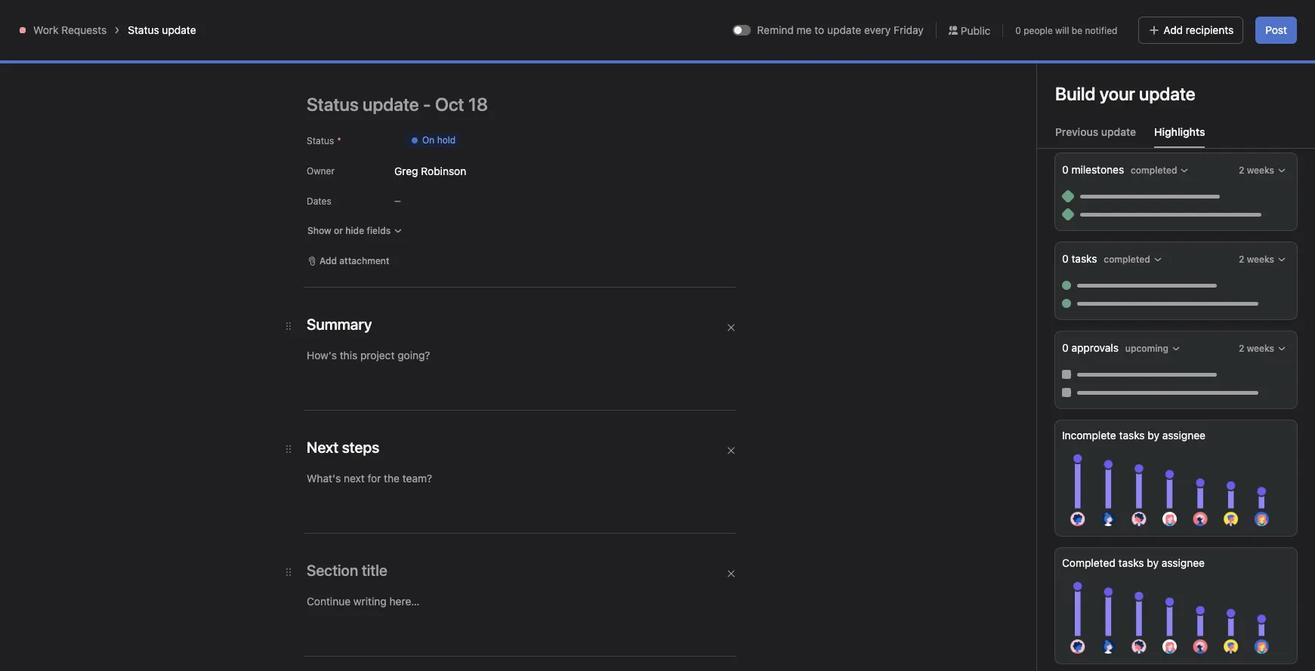 Task type: vqa. For each thing, say whether or not it's contained in the screenshot.
My tasks
no



Task type: locate. For each thing, give the bounding box(es) containing it.
0 vertical spatial status
[[128, 23, 159, 36]]

0 horizontal spatial status
[[128, 23, 159, 36]]

laptop
[[282, 204, 317, 217]]

build
[[1056, 83, 1096, 104]]

0 vertical spatial 2 weeks
[[1239, 165, 1275, 176]]

assignee
[[1163, 429, 1206, 442], [1162, 557, 1205, 570]]

[example] up hire
[[231, 204, 280, 217]]

1 vertical spatial section title text field
[[307, 561, 388, 582]]

2 for from the left
[[1038, 204, 1051, 217]]

1 horizontal spatial for
[[1038, 204, 1051, 217]]

2 weeks for milestones
[[1239, 165, 1275, 176]]

completed right 0 tasks
[[1104, 254, 1151, 265]]

2 2 weeks button from the top
[[1236, 249, 1291, 271]]

1 2 weeks from the top
[[1239, 165, 1275, 176]]

update for previous update
[[1102, 125, 1137, 138]]

or
[[334, 225, 343, 237]]

keycard
[[996, 204, 1035, 217]]

0 horizontal spatial for
[[350, 204, 363, 217]]

add
[[1196, 12, 1213, 23], [1164, 23, 1184, 36], [1143, 163, 1165, 177], [320, 255, 337, 267], [289, 334, 309, 347]]

2 for 0 approvals
[[1239, 343, 1245, 354]]

recipients
[[1186, 23, 1234, 36]]

2 [example] from the left
[[920, 204, 969, 217]]

2 weeks
[[1239, 165, 1275, 176], [1239, 254, 1275, 265], [1239, 343, 1275, 354]]

completed
[[1131, 165, 1178, 176], [1104, 254, 1151, 265]]

robinson
[[421, 164, 467, 177]]

tab list
[[1038, 124, 1316, 149]]

2 weeks button for milestones
[[1236, 160, 1291, 181]]

2 vertical spatial tasks
[[1119, 557, 1145, 570]]

add for add attachment
[[320, 255, 337, 267]]

rules for completed image
[[1035, 164, 1047, 176]]

add billing info
[[1196, 12, 1259, 23]]

for right keycard
[[1038, 204, 1051, 217]]

for
[[350, 204, 363, 217], [1038, 204, 1051, 217]]

1 remove section image from the top
[[727, 323, 736, 333]]

for inside "[example] new keycard for daniela v"
[[1038, 204, 1051, 217]]

None text field
[[245, 51, 355, 78]]

[example] inside "[example] new keycard for daniela v"
[[920, 204, 969, 217]]

1 vertical spatial 2 weeks
[[1239, 254, 1275, 265]]

0 vertical spatial weeks
[[1247, 165, 1275, 176]]

completed button for 0 tasks
[[1101, 249, 1167, 271]]

status right requests
[[128, 23, 159, 36]]

1 horizontal spatial update
[[828, 23, 862, 36]]

add billing info button
[[1189, 8, 1266, 29]]

add task
[[289, 334, 333, 347]]

0 vertical spatial section title text field
[[307, 314, 372, 336]]

your update
[[1100, 83, 1196, 104]]

1 vertical spatial by
[[1148, 557, 1159, 570]]

for inside the [example] laptop setup for new hire
[[350, 204, 363, 217]]

completed for 0 tasks
[[1104, 254, 1151, 265]]

Section title text field
[[307, 314, 372, 336], [307, 561, 388, 582]]

low effort
[[304, 246, 347, 258]]

hold
[[437, 135, 456, 146]]

show or hide fields button
[[301, 221, 410, 242]]

add for add billing info
[[1196, 12, 1213, 23]]

board
[[340, 94, 370, 107]]

incomplete
[[1063, 429, 1117, 442]]

post
[[1266, 23, 1288, 36]]

1 vertical spatial weeks
[[1247, 254, 1275, 265]]

for left new at the left of page
[[350, 204, 363, 217]]

build your update
[[1056, 83, 1196, 104]]

completed tasks by assignee
[[1063, 557, 1205, 570]]

1 2 from the top
[[1239, 165, 1245, 176]]

2 weeks button for approvals
[[1236, 339, 1291, 360]]

2 vertical spatial 2
[[1239, 343, 1245, 354]]

1 2 weeks button from the top
[[1236, 160, 1291, 181]]

by right completed
[[1148, 557, 1159, 570]]

list link
[[279, 93, 310, 110]]

0 tasks
[[1063, 252, 1101, 265]]

1 vertical spatial tasks
[[1120, 429, 1145, 442]]

incomplete tasks by assignee
[[1063, 429, 1206, 442]]

1 horizontal spatial status
[[307, 135, 334, 147]]

add attachment
[[320, 255, 390, 267]]

weeks
[[1247, 165, 1275, 176], [1247, 254, 1275, 265], [1247, 343, 1275, 354]]

add inside dropdown button
[[320, 255, 337, 267]]

2 vertical spatial 2 weeks button
[[1236, 339, 1291, 360]]

0 vertical spatial remove section image
[[727, 323, 736, 333]]

completed button
[[1128, 160, 1194, 181], [1101, 249, 1167, 271]]

1 section title text field from the top
[[307, 314, 372, 336]]

board link
[[328, 93, 370, 110]]

2 weeks from the top
[[1247, 254, 1275, 265]]

what's
[[1094, 12, 1124, 23]]

status
[[128, 23, 159, 36], [307, 135, 334, 147]]

calendar
[[490, 94, 535, 107]]

requests
[[61, 23, 107, 36]]

2 horizontal spatial update
[[1102, 125, 1137, 138]]

by
[[1148, 429, 1160, 442], [1148, 557, 1159, 570]]

1 vertical spatial remove section image
[[727, 447, 736, 456]]

2
[[1239, 165, 1245, 176], [1239, 254, 1245, 265], [1239, 343, 1245, 354]]

0 vertical spatial by
[[1148, 429, 1160, 442]]

remind me to update every friday switch
[[733, 25, 752, 36]]

0 vertical spatial tasks
[[1072, 252, 1098, 265]]

0 for 0 people will be notified
[[1016, 25, 1022, 36]]

milestones
[[1072, 163, 1125, 176]]

status update
[[128, 23, 196, 36]]

1 vertical spatial 2
[[1239, 254, 1245, 265]]

tab list containing previous update
[[1038, 124, 1316, 149]]

0 for 0 approvals
[[1063, 342, 1069, 354]]

tasks
[[1072, 252, 1098, 265], [1120, 429, 1145, 442], [1119, 557, 1145, 570]]

update for status update
[[162, 23, 196, 36]]

work requests link
[[33, 23, 107, 36]]

task
[[312, 334, 333, 347]]

2 remove section image from the top
[[727, 447, 736, 456]]

upcoming
[[1126, 343, 1169, 354]]

remove section image for next steps text field
[[727, 447, 736, 456]]

0 horizontal spatial [example]
[[231, 204, 280, 217]]

3 2 weeks button from the top
[[1236, 339, 1291, 360]]

2 vertical spatial weeks
[[1247, 343, 1275, 354]]

0 vertical spatial 2
[[1239, 165, 1245, 176]]

0 vertical spatial 2 weeks button
[[1236, 160, 1291, 181]]

new
[[972, 204, 993, 217]]

by for completed
[[1148, 557, 1159, 570]]

1 weeks from the top
[[1247, 165, 1275, 176]]

3 2 weeks from the top
[[1239, 343, 1275, 354]]

2 weeks button for tasks
[[1236, 249, 1291, 271]]

1 vertical spatial completed button
[[1101, 249, 1167, 271]]

remove section image for first section title text box from the top
[[727, 323, 736, 333]]

status left *
[[307, 135, 334, 147]]

0 horizontal spatial update
[[162, 23, 196, 36]]

what's in my trial? button
[[1087, 8, 1180, 29]]

attachment
[[340, 255, 390, 267]]

0 vertical spatial completed
[[1131, 165, 1178, 176]]

tasks for incomplete
[[1120, 429, 1145, 442]]

completed button for 0 milestones
[[1128, 160, 1194, 181]]

remove section image
[[727, 323, 736, 333], [727, 447, 736, 456]]

post button
[[1256, 17, 1298, 44]]

add for add section
[[1143, 163, 1165, 177]]

0 vertical spatial assignee
[[1163, 429, 1206, 442]]

[example] inside the [example] laptop setup for new hire
[[231, 204, 280, 217]]

new
[[366, 204, 386, 217]]

1 vertical spatial completed
[[1104, 254, 1151, 265]]

fields
[[367, 225, 391, 237]]

1 for from the left
[[350, 204, 363, 217]]

2 2 from the top
[[1239, 254, 1245, 265]]

upcoming button
[[1122, 339, 1185, 360]]

[example] up "v"
[[920, 204, 969, 217]]

2 2 weeks from the top
[[1239, 254, 1275, 265]]

2 vertical spatial 2 weeks
[[1239, 343, 1275, 354]]

effort
[[323, 246, 347, 258]]

hide sidebar image
[[20, 12, 32, 24]]

setup
[[319, 204, 347, 217]]

will
[[1056, 25, 1070, 36]]

[example] for v
[[920, 204, 969, 217]]

add attachment button
[[301, 251, 396, 272]]

billing
[[1215, 12, 1241, 23]]

list
[[292, 94, 310, 107]]

3 2 from the top
[[1239, 343, 1245, 354]]

by right incomplete
[[1148, 429, 1160, 442]]

1 [example] from the left
[[231, 204, 280, 217]]

list box
[[480, 6, 842, 30]]

3 weeks from the top
[[1247, 343, 1275, 354]]

1 vertical spatial assignee
[[1162, 557, 1205, 570]]

show
[[308, 225, 332, 237]]

2 weeks for approvals
[[1239, 343, 1275, 354]]

for for setup
[[350, 204, 363, 217]]

completed down highlights
[[1131, 165, 1178, 176]]

1 horizontal spatial [example]
[[920, 204, 969, 217]]

0 vertical spatial completed button
[[1128, 160, 1194, 181]]

0
[[1016, 25, 1022, 36], [1063, 163, 1069, 176], [1063, 252, 1069, 265], [1063, 342, 1069, 354]]

1 vertical spatial 2 weeks button
[[1236, 249, 1291, 271]]

add task button
[[200, 327, 411, 354]]

on hold
[[422, 135, 456, 146]]

update
[[162, 23, 196, 36], [828, 23, 862, 36], [1102, 125, 1137, 138]]

1 vertical spatial status
[[307, 135, 334, 147]]



Task type: describe. For each thing, give the bounding box(es) containing it.
[example] new keycard for daniela v
[[902, 204, 1051, 234]]

status for status update
[[128, 23, 159, 36]]

[example] for hire
[[231, 204, 280, 217]]

Section title text field
[[307, 438, 380, 459]]

weeks for approvals
[[1247, 343, 1275, 354]]

2 weeks for tasks
[[1239, 254, 1275, 265]]

0 approvals
[[1063, 342, 1122, 354]]

assignee for incomplete tasks by assignee
[[1163, 429, 1206, 442]]

home
[[39, 51, 68, 64]]

0 people will be notified
[[1016, 25, 1118, 36]]

30
[[1028, 17, 1039, 29]]

remind
[[758, 23, 794, 36]]

add section
[[1143, 163, 1209, 177]]

left
[[1064, 17, 1078, 29]]

in
[[1127, 12, 1134, 23]]

add task image
[[1060, 164, 1072, 176]]

30 days left
[[1028, 17, 1078, 29]]

Title of update text field
[[307, 88, 760, 121]]

2 for 0 milestones
[[1239, 165, 1245, 176]]

greg
[[394, 164, 418, 177]]

approvals
[[1072, 342, 1119, 354]]

timeline link
[[406, 93, 460, 110]]

tasks for completed
[[1119, 557, 1145, 570]]

previous
[[1056, 125, 1099, 138]]

notified
[[1086, 25, 1118, 36]]

my
[[1137, 12, 1149, 23]]

home link
[[9, 46, 172, 70]]

—
[[394, 196, 401, 206]]

status *
[[307, 135, 342, 147]]

friday
[[894, 23, 924, 36]]

status for status *
[[307, 135, 334, 147]]

greg robinson
[[394, 164, 467, 177]]

people
[[1024, 25, 1053, 36]]

daniela
[[902, 221, 938, 234]]

show or hide fields
[[308, 225, 391, 237]]

by for incomplete
[[1148, 429, 1160, 442]]

completed
[[1063, 557, 1116, 570]]

tasks for 0
[[1072, 252, 1098, 265]]

days
[[1042, 17, 1062, 29]]

be
[[1072, 25, 1083, 36]]

me
[[797, 23, 812, 36]]

low
[[304, 246, 321, 258]]

on
[[422, 135, 435, 146]]

trial?
[[1152, 12, 1173, 23]]

2 for 0 tasks
[[1239, 254, 1245, 265]]

on hold button
[[394, 127, 472, 154]]

hide
[[346, 225, 364, 237]]

add section button
[[1118, 156, 1216, 184]]

remove section image
[[727, 570, 736, 579]]

0 milestones
[[1063, 163, 1128, 176]]

timeline
[[418, 94, 460, 107]]

info
[[1243, 12, 1259, 23]]

section
[[1168, 163, 1209, 177]]

previous update
[[1056, 125, 1137, 138]]

every
[[865, 23, 891, 36]]

hire
[[212, 221, 231, 234]]

add for add recipients
[[1164, 23, 1184, 36]]

add for add task
[[289, 334, 309, 347]]

add to starred image
[[384, 58, 396, 70]]

weeks for tasks
[[1247, 254, 1275, 265]]

public
[[961, 24, 991, 37]]

owner
[[307, 166, 335, 177]]

what's in my trial?
[[1094, 12, 1173, 23]]

work
[[33, 23, 59, 36]]

calendar link
[[478, 93, 535, 110]]

backlog
[[429, 163, 474, 177]]

2 section title text field from the top
[[307, 561, 388, 582]]

0 for 0 milestones
[[1063, 163, 1069, 176]]

weeks for milestones
[[1247, 165, 1275, 176]]

highlights
[[1155, 125, 1206, 138]]

work requests
[[33, 23, 107, 36]]

briefcase image
[[209, 55, 227, 73]]

completed for 0 milestones
[[1131, 165, 1178, 176]]

add recipients button
[[1139, 17, 1244, 44]]

add recipients
[[1164, 23, 1234, 36]]

*
[[337, 135, 342, 147]]

for for keycard
[[1038, 204, 1051, 217]]

[example] laptop setup for new hire
[[212, 204, 386, 234]]

assignee for completed tasks by assignee
[[1162, 557, 1205, 570]]

to
[[815, 23, 825, 36]]

v
[[941, 221, 948, 234]]

0 for 0 tasks
[[1063, 252, 1069, 265]]

dates
[[307, 196, 332, 207]]

remind me to update every friday
[[758, 23, 924, 36]]



